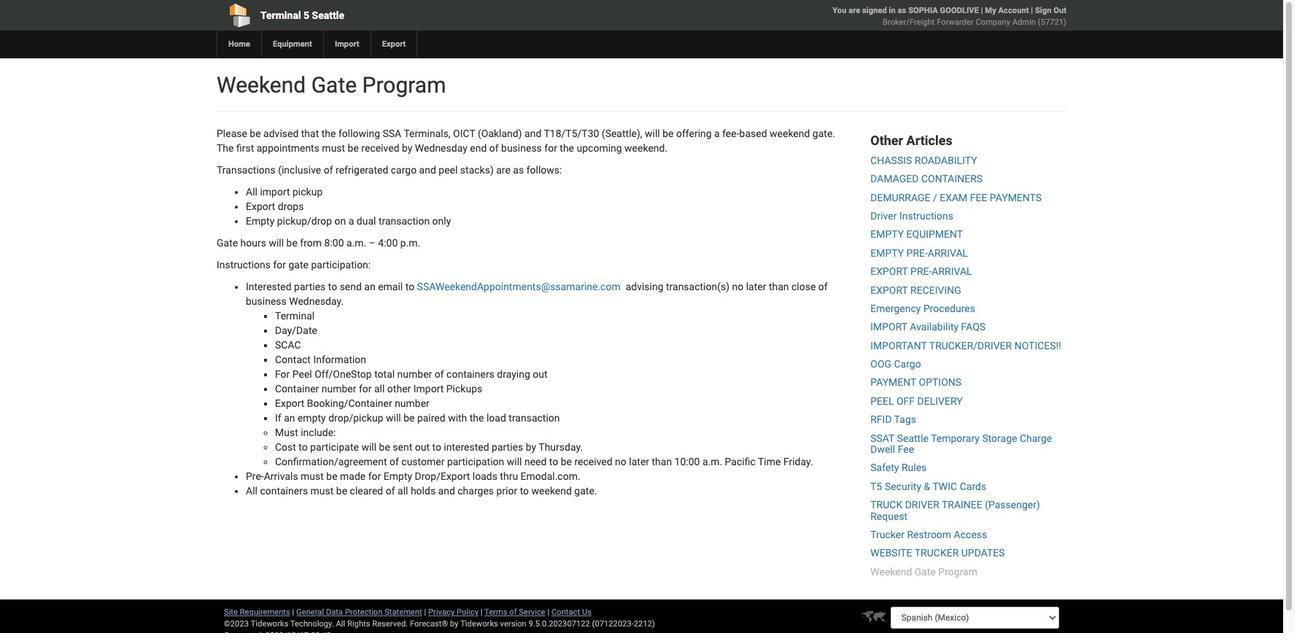 Task type: describe. For each thing, give the bounding box(es) containing it.
the inside advising transaction(s) no later than close of business wednesday. terminal day/date scac contact information for peel off/onestop total number of containers draying out container number for all other import pickups export booking/container number if an empty drop/pickup will be paired with the load transaction
[[470, 412, 484, 424]]

equipment
[[273, 39, 312, 49]]

paired
[[417, 412, 446, 424]]

loads
[[473, 471, 498, 482]]

be up first
[[250, 128, 261, 139]]

driver instructions link
[[871, 210, 954, 222]]

no inside advising transaction(s) no later than close of business wednesday. terminal day/date scac contact information for peel off/onestop total number of containers draying out container number for all other import pickups export booking/container number if an empty drop/pickup will be paired with the load transaction
[[732, 281, 744, 293]]

of right close
[[819, 281, 828, 293]]

1 vertical spatial as
[[513, 164, 524, 176]]

twic
[[933, 481, 958, 492]]

email
[[378, 281, 403, 293]]

by inside site requirements | general data protection statement | privacy policy | terms of service | contact us ©2023 tideworks technology. all rights reserved. forecast® by tideworks version 9.5.0.202307122 (07122023-2212)
[[450, 620, 459, 629]]

be down "made"
[[336, 485, 347, 497]]

follows:
[[527, 164, 562, 176]]

0 vertical spatial pre-
[[907, 247, 928, 259]]

weekend inside other articles chassis roadability damaged containers demurrage / exam fee payments driver instructions empty equipment empty pre-arrival export pre-arrival export receiving emergency procedures import availability faqs important trucker/driver notices!! oog cargo payment options peel off delivery rfid tags ssat seattle temporary storage charge dwell fee safety rules t5 security & twic cards truck driver trainee (passenger) request trucker restroom access website trucker updates weekend gate program
[[871, 566, 912, 578]]

trucker/driver
[[930, 340, 1012, 352]]

import availability faqs link
[[871, 321, 986, 333]]

1 vertical spatial arrival
[[932, 266, 973, 277]]

peel
[[439, 164, 458, 176]]

import inside advising transaction(s) no later than close of business wednesday. terminal day/date scac contact information for peel off/onestop total number of containers draying out container number for all other import pickups export booking/container number if an empty drop/pickup will be paired with the load transaction
[[414, 383, 444, 395]]

sign
[[1036, 6, 1052, 15]]

transaction inside all import pickup export drops empty pickup/drop on a dual transaction only
[[379, 215, 430, 227]]

pickups
[[446, 383, 483, 395]]

pickup
[[293, 186, 323, 198]]

0 vertical spatial arrival
[[928, 247, 969, 259]]

0 horizontal spatial instructions
[[217, 259, 271, 271]]

please
[[217, 128, 247, 139]]

data
[[326, 608, 343, 618]]

1 horizontal spatial an
[[364, 281, 376, 293]]

(57721)
[[1038, 18, 1067, 27]]

for inside advising transaction(s) no later than close of business wednesday. terminal day/date scac contact information for peel off/onestop total number of containers draying out container number for all other import pickups export booking/container number if an empty drop/pickup will be paired with the load transaction
[[359, 383, 372, 395]]

general
[[296, 608, 324, 618]]

of inside please be advised that the following ssa terminals, oict (oakland) and t18/t5/t30 (seattle), will be offering a fee-based weekend gate. the first appointments must be received by wednesday end of business for the upcoming weekend.
[[490, 142, 499, 154]]

by inside please be advised that the following ssa terminals, oict (oakland) and t18/t5/t30 (seattle), will be offering a fee-based weekend gate. the first appointments must be received by wednesday end of business for the upcoming weekend.
[[402, 142, 413, 154]]

weekend inside please be advised that the following ssa terminals, oict (oakland) and t18/t5/t30 (seattle), will be offering a fee-based weekend gate. the first appointments must be received by wednesday end of business for the upcoming weekend.
[[770, 128, 810, 139]]

received inside please be advised that the following ssa terminals, oict (oakland) and t18/t5/t30 (seattle), will be offering a fee-based weekend gate. the first appointments must be received by wednesday end of business for the upcoming weekend.
[[362, 142, 400, 154]]

terms of service link
[[485, 608, 546, 618]]

0 vertical spatial program
[[362, 72, 446, 98]]

for left gate
[[273, 259, 286, 271]]

participation
[[447, 456, 505, 468]]

trucker
[[915, 548, 959, 559]]

customer
[[402, 456, 445, 468]]

/
[[933, 192, 938, 203]]

peel
[[871, 395, 894, 407]]

information
[[313, 354, 366, 366]]

are inside you are signed in as sophia goodlive | my account | sign out broker/freight forwarder company admin (57721)
[[849, 6, 861, 15]]

stacks)
[[460, 164, 494, 176]]

empty inside all import pickup export drops empty pickup/drop on a dual transaction only
[[246, 215, 275, 227]]

to right prior
[[520, 485, 529, 497]]

site requirements | general data protection statement | privacy policy | terms of service | contact us ©2023 tideworks technology. all rights reserved. forecast® by tideworks version 9.5.0.202307122 (07122023-2212)
[[224, 608, 655, 629]]

program inside other articles chassis roadability damaged containers demurrage / exam fee payments driver instructions empty equipment empty pre-arrival export pre-arrival export receiving emergency procedures import availability faqs important trucker/driver notices!! oog cargo payment options peel off delivery rfid tags ssat seattle temporary storage charge dwell fee safety rules t5 security & twic cards truck driver trainee (passenger) request trucker restroom access website trucker updates weekend gate program
[[939, 566, 978, 578]]

website trucker updates link
[[871, 548, 1005, 559]]

privacy policy link
[[428, 608, 479, 618]]

–
[[369, 237, 376, 249]]

of up paired
[[435, 369, 444, 380]]

sign out link
[[1036, 6, 1067, 15]]

1 vertical spatial number
[[322, 383, 357, 395]]

0 vertical spatial seattle
[[312, 9, 345, 21]]

admin
[[1013, 18, 1036, 27]]

later inside must include: cost to participate will be sent out to interested parties by thursday. confirmation/agreement of customer participation will need to be received no later than 10:00 a.m. pacific time friday. pre-arrivals must be made for empty drop/export loads thru emodal.com. all containers must be cleared of all holds and charges prior to weekend gate.
[[629, 456, 650, 468]]

delivery
[[918, 395, 963, 407]]

0 vertical spatial terminal
[[261, 9, 301, 21]]

0 vertical spatial parties
[[294, 281, 326, 293]]

container
[[275, 383, 319, 395]]

ssaweekendappointments@ssamarine.com link
[[417, 281, 621, 293]]

roadability
[[915, 155, 978, 166]]

gate hours will be from 8:00 a.m. – 4:00 p.m.
[[217, 237, 421, 249]]

appointments
[[257, 142, 320, 154]]

business inside please be advised that the following ssa terminals, oict (oakland) and t18/t5/t30 (seattle), will be offering a fee-based weekend gate. the first appointments must be received by wednesday end of business for the upcoming weekend.
[[501, 142, 542, 154]]

export inside advising transaction(s) no later than close of business wednesday. terminal day/date scac contact information for peel off/onestop total number of containers draying out container number for all other import pickups export booking/container number if an empty drop/pickup will be paired with the load transaction
[[275, 398, 305, 409]]

&
[[924, 481, 931, 492]]

to up emodal.com.
[[549, 456, 559, 468]]

receiving
[[911, 284, 962, 296]]

0 vertical spatial a.m.
[[347, 237, 367, 249]]

request
[[871, 511, 908, 522]]

will up thru
[[507, 456, 522, 468]]

my account link
[[986, 6, 1029, 15]]

for inside must include: cost to participate will be sent out to interested parties by thursday. confirmation/agreement of customer participation will need to be received no later than 10:00 a.m. pacific time friday. pre-arrivals must be made for empty drop/export loads thru emodal.com. all containers must be cleared of all holds and charges prior to weekend gate.
[[368, 471, 381, 482]]

cost
[[275, 442, 296, 453]]

damaged containers link
[[871, 173, 983, 185]]

important trucker/driver notices!! link
[[871, 340, 1062, 352]]

cargo
[[894, 358, 922, 370]]

interested
[[246, 281, 292, 293]]

ssat
[[871, 433, 895, 444]]

no inside must include: cost to participate will be sent out to interested parties by thursday. confirmation/agreement of customer participation will need to be received no later than 10:00 a.m. pacific time friday. pre-arrivals must be made for empty drop/export loads thru emodal.com. all containers must be cleared of all holds and charges prior to weekend gate.
[[615, 456, 627, 468]]

a inside all import pickup export drops empty pickup/drop on a dual transaction only
[[349, 215, 354, 227]]

must inside please be advised that the following ssa terminals, oict (oakland) and t18/t5/t30 (seattle), will be offering a fee-based weekend gate. the first appointments must be received by wednesday end of business for the upcoming weekend.
[[322, 142, 345, 154]]

exam
[[940, 192, 968, 203]]

with
[[448, 412, 467, 424]]

confirmation/agreement
[[275, 456, 387, 468]]

prior
[[497, 485, 518, 497]]

pacific
[[725, 456, 756, 468]]

0 vertical spatial number
[[397, 369, 432, 380]]

export inside all import pickup export drops empty pickup/drop on a dual transaction only
[[246, 201, 275, 212]]

other
[[387, 383, 411, 395]]

driver
[[905, 499, 940, 511]]

equipment
[[907, 229, 964, 240]]

of right cleared
[[386, 485, 395, 497]]

t18/t5/t30
[[544, 128, 599, 139]]

out inside must include: cost to participate will be sent out to interested parties by thursday. confirmation/agreement of customer participation will need to be received no later than 10:00 a.m. pacific time friday. pre-arrivals must be made for empty drop/export loads thru emodal.com. all containers must be cleared of all holds and charges prior to weekend gate.
[[415, 442, 430, 453]]

of right '(inclusive'
[[324, 164, 333, 176]]

dual
[[357, 215, 376, 227]]

| up tideworks on the left bottom
[[481, 608, 483, 618]]

if
[[275, 412, 281, 424]]

based
[[740, 128, 767, 139]]

0 vertical spatial import
[[335, 39, 360, 49]]

day/date
[[275, 325, 317, 336]]

to right the email
[[406, 281, 415, 293]]

than inside advising transaction(s) no later than close of business wednesday. terminal day/date scac contact information for peel off/onestop total number of containers draying out container number for all other import pickups export booking/container number if an empty drop/pickup will be paired with the load transaction
[[769, 281, 789, 293]]

8:00
[[324, 237, 344, 249]]

all inside all import pickup export drops empty pickup/drop on a dual transaction only
[[246, 186, 258, 198]]

export link
[[370, 31, 417, 58]]

weekend inside must include: cost to participate will be sent out to interested parties by thursday. confirmation/agreement of customer participation will need to be received no later than 10:00 a.m. pacific time friday. pre-arrivals must be made for empty drop/export loads thru emodal.com. all containers must be cleared of all holds and charges prior to weekend gate.
[[532, 485, 572, 497]]

on
[[335, 215, 346, 227]]

2 empty from the top
[[871, 247, 904, 259]]

reserved.
[[372, 620, 408, 629]]

will inside please be advised that the following ssa terminals, oict (oakland) and t18/t5/t30 (seattle), will be offering a fee-based weekend gate. the first appointments must be received by wednesday end of business for the upcoming weekend.
[[645, 128, 660, 139]]

that
[[301, 128, 319, 139]]

tideworks
[[461, 620, 498, 629]]

of down sent
[[390, 456, 399, 468]]

be inside advising transaction(s) no later than close of business wednesday. terminal day/date scac contact information for peel off/onestop total number of containers draying out container number for all other import pickups export booking/container number if an empty drop/pickup will be paired with the load transaction
[[404, 412, 415, 424]]

empty
[[298, 412, 326, 424]]

ssaweekendappointments@ssamarine.com
[[417, 281, 621, 293]]

0 horizontal spatial gate
[[217, 237, 238, 249]]

account
[[999, 6, 1029, 15]]

empty inside must include: cost to participate will be sent out to interested parties by thursday. confirmation/agreement of customer participation will need to be received no later than 10:00 a.m. pacific time friday. pre-arrivals must be made for empty drop/export loads thru emodal.com. all containers must be cleared of all holds and charges prior to weekend gate.
[[384, 471, 412, 482]]

terminals,
[[404, 128, 451, 139]]

| up 9.5.0.202307122
[[548, 608, 550, 618]]

©2023 tideworks
[[224, 620, 289, 629]]

1 vertical spatial pre-
[[911, 266, 932, 277]]

2 vertical spatial must
[[311, 485, 334, 497]]

payment options link
[[871, 377, 962, 389]]

t5 security & twic cards link
[[871, 481, 987, 492]]

by inside must include: cost to participate will be sent out to interested parties by thursday. confirmation/agreement of customer participation will need to be received no later than 10:00 a.m. pacific time friday. pre-arrivals must be made for empty drop/export loads thru emodal.com. all containers must be cleared of all holds and charges prior to weekend gate.
[[526, 442, 536, 453]]

0 horizontal spatial weekend
[[217, 72, 306, 98]]

(inclusive
[[278, 164, 321, 176]]

gate
[[289, 259, 309, 271]]

and inside please be advised that the following ssa terminals, oict (oakland) and t18/t5/t30 (seattle), will be offering a fee-based weekend gate. the first appointments must be received by wednesday end of business for the upcoming weekend.
[[525, 128, 542, 139]]

be down confirmation/agreement
[[326, 471, 338, 482]]

important
[[871, 340, 927, 352]]

gate inside other articles chassis roadability damaged containers demurrage / exam fee payments driver instructions empty equipment empty pre-arrival export pre-arrival export receiving emergency procedures import availability faqs important trucker/driver notices!! oog cargo payment options peel off delivery rfid tags ssat seattle temporary storage charge dwell fee safety rules t5 security & twic cards truck driver trainee (passenger) request trucker restroom access website trucker updates weekend gate program
[[915, 566, 936, 578]]

faqs
[[962, 321, 986, 333]]

(oakland)
[[478, 128, 522, 139]]

cleared
[[350, 485, 383, 497]]

drop/pickup
[[329, 412, 384, 424]]

be left "offering"
[[663, 128, 674, 139]]

4:00
[[378, 237, 398, 249]]

site requirements link
[[224, 608, 290, 618]]

| left my
[[981, 6, 983, 15]]

site
[[224, 608, 238, 618]]



Task type: vqa. For each thing, say whether or not it's contained in the screenshot.
1st APPTS REQUIRED from the top
no



Task type: locate. For each thing, give the bounding box(es) containing it.
oog cargo link
[[871, 358, 922, 370]]

and inside must include: cost to participate will be sent out to interested parties by thursday. confirmation/agreement of customer participation will need to be received no later than 10:00 a.m. pacific time friday. pre-arrivals must be made for empty drop/export loads thru emodal.com. all containers must be cleared of all holds and charges prior to weekend gate.
[[438, 485, 455, 497]]

weekend right based
[[770, 128, 810, 139]]

2 vertical spatial by
[[450, 620, 459, 629]]

updates
[[962, 548, 1005, 559]]

version
[[500, 620, 527, 629]]

5
[[304, 9, 310, 21]]

1 horizontal spatial instructions
[[900, 210, 954, 222]]

2 vertical spatial the
[[470, 412, 484, 424]]

of right 'end'
[[490, 142, 499, 154]]

transaction inside advising transaction(s) no later than close of business wednesday. terminal day/date scac contact information for peel off/onestop total number of containers draying out container number for all other import pickups export booking/container number if an empty drop/pickup will be paired with the load transaction
[[509, 412, 560, 424]]

by up need
[[526, 442, 536, 453]]

export down container
[[275, 398, 305, 409]]

empty down empty equipment link
[[871, 247, 904, 259]]

than left 10:00
[[652, 456, 672, 468]]

gate. inside please be advised that the following ssa terminals, oict (oakland) and t18/t5/t30 (seattle), will be offering a fee-based weekend gate. the first appointments must be received by wednesday end of business for the upcoming weekend.
[[813, 128, 836, 139]]

0 horizontal spatial received
[[362, 142, 400, 154]]

options
[[919, 377, 962, 389]]

0 vertical spatial all
[[246, 186, 258, 198]]

all inside site requirements | general data protection statement | privacy policy | terms of service | contact us ©2023 tideworks technology. all rights reserved. forecast® by tideworks version 9.5.0.202307122 (07122023-2212)
[[336, 620, 345, 629]]

export up emergency
[[871, 284, 908, 296]]

0 vertical spatial later
[[746, 281, 767, 293]]

interested
[[444, 442, 489, 453]]

to up customer
[[432, 442, 441, 453]]

weekend
[[770, 128, 810, 139], [532, 485, 572, 497]]

for
[[545, 142, 557, 154], [273, 259, 286, 271], [359, 383, 372, 395], [368, 471, 381, 482]]

| left sign
[[1031, 6, 1033, 15]]

driver
[[871, 210, 897, 222]]

parties up wednesday.
[[294, 281, 326, 293]]

0 horizontal spatial as
[[513, 164, 524, 176]]

and
[[525, 128, 542, 139], [419, 164, 436, 176], [438, 485, 455, 497]]

participate
[[310, 442, 359, 453]]

export up the export receiving link
[[871, 266, 908, 277]]

of inside site requirements | general data protection statement | privacy policy | terms of service | contact us ©2023 tideworks technology. all rights reserved. forecast® by tideworks version 9.5.0.202307122 (07122023-2212)
[[510, 608, 517, 618]]

1 vertical spatial and
[[419, 164, 436, 176]]

0 vertical spatial export
[[382, 39, 406, 49]]

terminal up the day/date
[[275, 310, 315, 322]]

as left the follows:
[[513, 164, 524, 176]]

p.m.
[[401, 237, 421, 249]]

must
[[275, 427, 298, 439]]

be down thursday.
[[561, 456, 572, 468]]

1 empty from the top
[[871, 229, 904, 240]]

are
[[849, 6, 861, 15], [496, 164, 511, 176]]

wednesday.
[[289, 296, 344, 307]]

number down "off/onestop"
[[322, 383, 357, 395]]

broker/freight
[[883, 18, 935, 27]]

gate down trucker
[[915, 566, 936, 578]]

export inside 'link'
[[382, 39, 406, 49]]

load
[[487, 412, 506, 424]]

export down the import
[[246, 201, 275, 212]]

refrigerated
[[336, 164, 388, 176]]

number down other on the left bottom
[[395, 398, 430, 409]]

home link
[[217, 31, 261, 58]]

0 vertical spatial empty
[[871, 229, 904, 240]]

offering
[[676, 128, 712, 139]]

1 vertical spatial instructions
[[217, 259, 271, 271]]

export
[[871, 266, 908, 277], [871, 284, 908, 296]]

following
[[339, 128, 380, 139]]

0 vertical spatial an
[[364, 281, 376, 293]]

arrival down equipment
[[928, 247, 969, 259]]

seattle inside other articles chassis roadability damaged containers demurrage / exam fee payments driver instructions empty equipment empty pre-arrival export pre-arrival export receiving emergency procedures import availability faqs important trucker/driver notices!! oog cargo payment options peel off delivery rfid tags ssat seattle temporary storage charge dwell fee safety rules t5 security & twic cards truck driver trainee (passenger) request trucker restroom access website trucker updates weekend gate program
[[897, 433, 929, 444]]

be down following
[[348, 142, 359, 154]]

and right the (oakland)
[[525, 128, 542, 139]]

1 vertical spatial terminal
[[275, 310, 315, 322]]

no right the transaction(s) at the top right of page
[[732, 281, 744, 293]]

contact inside site requirements | general data protection statement | privacy policy | terms of service | contact us ©2023 tideworks technology. all rights reserved. forecast® by tideworks version 9.5.0.202307122 (07122023-2212)
[[552, 608, 580, 618]]

containers inside must include: cost to participate will be sent out to interested parties by thursday. confirmation/agreement of customer participation will need to be received no later than 10:00 a.m. pacific time friday. pre-arrivals must be made for empty drop/export loads thru emodal.com. all containers must be cleared of all holds and charges prior to weekend gate.
[[260, 485, 308, 497]]

containers down arrivals
[[260, 485, 308, 497]]

for inside please be advised that the following ssa terminals, oict (oakland) and t18/t5/t30 (seattle), will be offering a fee-based weekend gate. the first appointments must be received by wednesday end of business for the upcoming weekend.
[[545, 142, 557, 154]]

0 horizontal spatial transaction
[[379, 215, 430, 227]]

from
[[300, 237, 322, 249]]

off
[[897, 395, 915, 407]]

a.m. right 10:00
[[703, 456, 723, 468]]

1 vertical spatial are
[[496, 164, 511, 176]]

a right on
[[349, 215, 354, 227]]

arrival up receiving in the top right of the page
[[932, 266, 973, 277]]

1 vertical spatial parties
[[492, 442, 523, 453]]

service
[[519, 608, 546, 618]]

weekend down emodal.com.
[[532, 485, 572, 497]]

0 vertical spatial weekend
[[770, 128, 810, 139]]

gate left hours
[[217, 237, 238, 249]]

received down the ssa
[[362, 142, 400, 154]]

contact down scac
[[275, 354, 311, 366]]

0 horizontal spatial an
[[284, 412, 295, 424]]

gate down import link
[[311, 72, 357, 98]]

1 horizontal spatial containers
[[447, 369, 495, 380]]

gate
[[311, 72, 357, 98], [217, 237, 238, 249], [915, 566, 936, 578]]

business down the (oakland)
[[501, 142, 542, 154]]

policy
[[457, 608, 479, 618]]

no left 10:00
[[615, 456, 627, 468]]

(passenger)
[[985, 499, 1041, 511]]

0 horizontal spatial by
[[402, 142, 413, 154]]

1 horizontal spatial program
[[939, 566, 978, 578]]

2 vertical spatial gate
[[915, 566, 936, 578]]

payment
[[871, 377, 917, 389]]

0 horizontal spatial empty
[[246, 215, 275, 227]]

trucker
[[871, 529, 905, 541]]

no
[[732, 281, 744, 293], [615, 456, 627, 468]]

0 vertical spatial as
[[898, 6, 907, 15]]

| up forecast®
[[424, 608, 426, 618]]

0 horizontal spatial parties
[[294, 281, 326, 293]]

0 horizontal spatial program
[[362, 72, 446, 98]]

1 horizontal spatial gate
[[311, 72, 357, 98]]

0 horizontal spatial a
[[349, 215, 354, 227]]

1 horizontal spatial transaction
[[509, 412, 560, 424]]

1 horizontal spatial as
[[898, 6, 907, 15]]

0 vertical spatial out
[[533, 369, 548, 380]]

1 horizontal spatial weekend
[[770, 128, 810, 139]]

requirements
[[240, 608, 290, 618]]

include:
[[301, 427, 336, 439]]

parties up thru
[[492, 442, 523, 453]]

to right cost
[[299, 442, 308, 453]]

for up booking/container
[[359, 383, 372, 395]]

0 vertical spatial by
[[402, 142, 413, 154]]

received down thursday.
[[575, 456, 613, 468]]

| left general
[[292, 608, 294, 618]]

parties inside must include: cost to participate will be sent out to interested parties by thursday. confirmation/agreement of customer participation will need to be received no later than 10:00 a.m. pacific time friday. pre-arrivals must be made for empty drop/export loads thru emodal.com. all containers must be cleared of all holds and charges prior to weekend gate.
[[492, 442, 523, 453]]

1 vertical spatial import
[[414, 383, 444, 395]]

drop/export
[[415, 471, 470, 482]]

transactions (inclusive of refrigerated cargo and peel stacks) are as follows:
[[217, 164, 562, 176]]

out right "draying"
[[533, 369, 548, 380]]

oog
[[871, 358, 892, 370]]

1 export from the top
[[871, 266, 908, 277]]

1 horizontal spatial received
[[575, 456, 613, 468]]

transaction up p.m.
[[379, 215, 430, 227]]

upcoming
[[577, 142, 622, 154]]

to left send
[[328, 281, 337, 293]]

all inside advising transaction(s) no later than close of business wednesday. terminal day/date scac contact information for peel off/onestop total number of containers draying out container number for all other import pickups export booking/container number if an empty drop/pickup will be paired with the load transaction
[[374, 383, 385, 395]]

availability
[[910, 321, 959, 333]]

the
[[322, 128, 336, 139], [560, 142, 574, 154], [470, 412, 484, 424]]

10:00
[[675, 456, 700, 468]]

be left sent
[[379, 442, 390, 453]]

business
[[501, 142, 542, 154], [246, 296, 287, 307]]

restroom
[[907, 529, 952, 541]]

1 vertical spatial a
[[349, 215, 354, 227]]

contact us link
[[552, 608, 592, 618]]

pre- down empty pre-arrival 'link'
[[911, 266, 932, 277]]

out inside advising transaction(s) no later than close of business wednesday. terminal day/date scac contact information for peel off/onestop total number of containers draying out container number for all other import pickups export booking/container number if an empty drop/pickup will be paired with the load transaction
[[533, 369, 548, 380]]

containers up pickups
[[447, 369, 495, 380]]

containers inside advising transaction(s) no later than close of business wednesday. terminal day/date scac contact information for peel off/onestop total number of containers draying out container number for all other import pickups export booking/container number if an empty drop/pickup will be paired with the load transaction
[[447, 369, 495, 380]]

drops
[[278, 201, 304, 212]]

0 vertical spatial all
[[374, 383, 385, 395]]

1 vertical spatial program
[[939, 566, 978, 578]]

0 vertical spatial are
[[849, 6, 861, 15]]

as inside you are signed in as sophia goodlive | my account | sign out broker/freight forwarder company admin (57721)
[[898, 6, 907, 15]]

will right hours
[[269, 237, 284, 249]]

0 vertical spatial weekend
[[217, 72, 306, 98]]

0 horizontal spatial and
[[419, 164, 436, 176]]

for up the follows:
[[545, 142, 557, 154]]

1 vertical spatial must
[[301, 471, 324, 482]]

goodlive
[[940, 6, 979, 15]]

1 horizontal spatial the
[[470, 412, 484, 424]]

arrivals
[[264, 471, 298, 482]]

2 vertical spatial number
[[395, 398, 430, 409]]

peel off delivery link
[[871, 395, 963, 407]]

1 horizontal spatial and
[[438, 485, 455, 497]]

1 vertical spatial received
[[575, 456, 613, 468]]

gate. down emodal.com.
[[575, 485, 597, 497]]

later inside advising transaction(s) no later than close of business wednesday. terminal day/date scac contact information for peel off/onestop total number of containers draying out container number for all other import pickups export booking/container number if an empty drop/pickup will be paired with the load transaction
[[746, 281, 767, 293]]

us
[[582, 608, 592, 618]]

program down 'website trucker updates' link
[[939, 566, 978, 578]]

the right that
[[322, 128, 336, 139]]

will up the weekend. on the top of the page
[[645, 128, 660, 139]]

and down drop/export
[[438, 485, 455, 497]]

rfid tags link
[[871, 414, 917, 426]]

2 horizontal spatial the
[[560, 142, 574, 154]]

a left fee-
[[715, 128, 720, 139]]

gate. inside must include: cost to participate will be sent out to interested parties by thursday. confirmation/agreement of customer participation will need to be received no later than 10:00 a.m. pacific time friday. pre-arrivals must be made for empty drop/export loads thru emodal.com. all containers must be cleared of all holds and charges prior to weekend gate.
[[575, 485, 597, 497]]

an
[[364, 281, 376, 293], [284, 412, 295, 424]]

0 vertical spatial than
[[769, 281, 789, 293]]

be left from
[[287, 237, 298, 249]]

1 horizontal spatial by
[[450, 620, 459, 629]]

end
[[470, 142, 487, 154]]

0 vertical spatial instructions
[[900, 210, 954, 222]]

0 vertical spatial the
[[322, 128, 336, 139]]

will inside advising transaction(s) no later than close of business wednesday. terminal day/date scac contact information for peel off/onestop total number of containers draying out container number for all other import pickups export booking/container number if an empty drop/pickup will be paired with the load transaction
[[386, 412, 401, 424]]

peel
[[292, 369, 312, 380]]

are right stacks)
[[496, 164, 511, 176]]

all inside must include: cost to participate will be sent out to interested parties by thursday. confirmation/agreement of customer participation will need to be received no later than 10:00 a.m. pacific time friday. pre-arrivals must be made for empty drop/export loads thru emodal.com. all containers must be cleared of all holds and charges prior to weekend gate.
[[398, 485, 408, 497]]

seattle down tags
[[897, 433, 929, 444]]

empty down driver
[[871, 229, 904, 240]]

all down data
[[336, 620, 345, 629]]

0 vertical spatial empty
[[246, 215, 275, 227]]

business inside advising transaction(s) no later than close of business wednesday. terminal day/date scac contact information for peel off/onestop total number of containers draying out container number for all other import pickups export booking/container number if an empty drop/pickup will be paired with the load transaction
[[246, 296, 287, 307]]

1 horizontal spatial parties
[[492, 442, 523, 453]]

0 vertical spatial gate
[[311, 72, 357, 98]]

1 vertical spatial weekend
[[871, 566, 912, 578]]

truck driver trainee (passenger) request link
[[871, 499, 1041, 522]]

0 horizontal spatial seattle
[[312, 9, 345, 21]]

import up weekend gate program
[[335, 39, 360, 49]]

0 vertical spatial received
[[362, 142, 400, 154]]

pre- down empty equipment link
[[907, 247, 928, 259]]

1 vertical spatial containers
[[260, 485, 308, 497]]

1 vertical spatial no
[[615, 456, 627, 468]]

you are signed in as sophia goodlive | my account | sign out broker/freight forwarder company admin (57721)
[[833, 6, 1067, 27]]

export receiving link
[[871, 284, 962, 296]]

0 vertical spatial gate.
[[813, 128, 836, 139]]

all down total
[[374, 383, 385, 395]]

sent
[[393, 442, 413, 453]]

rules
[[902, 462, 927, 474]]

1 horizontal spatial no
[[732, 281, 744, 293]]

than
[[769, 281, 789, 293], [652, 456, 672, 468]]

0 horizontal spatial import
[[335, 39, 360, 49]]

2 horizontal spatial by
[[526, 442, 536, 453]]

than inside must include: cost to participate will be sent out to interested parties by thursday. confirmation/agreement of customer participation will need to be received no later than 10:00 a.m. pacific time friday. pre-arrivals must be made for empty drop/export loads thru emodal.com. all containers must be cleared of all holds and charges prior to weekend gate.
[[652, 456, 672, 468]]

all inside must include: cost to participate will be sent out to interested parties by thursday. confirmation/agreement of customer participation will need to be received no later than 10:00 a.m. pacific time friday. pre-arrivals must be made for empty drop/export loads thru emodal.com. all containers must be cleared of all holds and charges prior to weekend gate.
[[246, 485, 258, 497]]

transaction right load
[[509, 412, 560, 424]]

tags
[[895, 414, 917, 426]]

company
[[976, 18, 1011, 27]]

0 vertical spatial business
[[501, 142, 542, 154]]

1 horizontal spatial out
[[533, 369, 548, 380]]

2 vertical spatial all
[[336, 620, 345, 629]]

cargo
[[391, 164, 417, 176]]

instructions up equipment
[[900, 210, 954, 222]]

1 vertical spatial by
[[526, 442, 536, 453]]

0 horizontal spatial out
[[415, 442, 430, 453]]

a inside please be advised that the following ssa terminals, oict (oakland) and t18/t5/t30 (seattle), will be offering a fee-based weekend gate. the first appointments must be received by wednesday end of business for the upcoming weekend.
[[715, 128, 720, 139]]

terminal inside advising transaction(s) no later than close of business wednesday. terminal day/date scac contact information for peel off/onestop total number of containers draying out container number for all other import pickups export booking/container number if an empty drop/pickup will be paired with the load transaction
[[275, 310, 315, 322]]

all down transactions
[[246, 186, 258, 198]]

0 horizontal spatial gate.
[[575, 485, 597, 497]]

weekend down "website"
[[871, 566, 912, 578]]

than left close
[[769, 281, 789, 293]]

0 horizontal spatial later
[[629, 456, 650, 468]]

the right with
[[470, 412, 484, 424]]

a.m. inside must include: cost to participate will be sent out to interested parties by thursday. confirmation/agreement of customer participation will need to be received no later than 10:00 a.m. pacific time friday. pre-arrivals must be made for empty drop/export loads thru emodal.com. all containers must be cleared of all holds and charges prior to weekend gate.
[[703, 456, 723, 468]]

seattle right 5
[[312, 9, 345, 21]]

0 vertical spatial and
[[525, 128, 542, 139]]

1 vertical spatial contact
[[552, 608, 580, 618]]

1 horizontal spatial import
[[414, 383, 444, 395]]

will down other on the left bottom
[[386, 412, 401, 424]]

contact inside advising transaction(s) no later than close of business wednesday. terminal day/date scac contact information for peel off/onestop total number of containers draying out container number for all other import pickups export booking/container number if an empty drop/pickup will be paired with the load transaction
[[275, 354, 311, 366]]

later left close
[[746, 281, 767, 293]]

for
[[275, 369, 290, 380]]

2 horizontal spatial and
[[525, 128, 542, 139]]

out
[[1054, 6, 1067, 15]]

1 horizontal spatial empty
[[384, 471, 412, 482]]

1 vertical spatial an
[[284, 412, 295, 424]]

the down t18/t5/t30 in the top of the page
[[560, 142, 574, 154]]

a.m. left –
[[347, 237, 367, 249]]

business down interested
[[246, 296, 287, 307]]

0 vertical spatial must
[[322, 142, 345, 154]]

an inside advising transaction(s) no later than close of business wednesday. terminal day/date scac contact information for peel off/onestop total number of containers draying out container number for all other import pickups export booking/container number if an empty drop/pickup will be paired with the load transaction
[[284, 412, 295, 424]]

chassis
[[871, 155, 913, 166]]

weekend down home link
[[217, 72, 306, 98]]

instructions inside other articles chassis roadability damaged containers demurrage / exam fee payments driver instructions empty equipment empty pre-arrival export pre-arrival export receiving emergency procedures import availability faqs important trucker/driver notices!! oog cargo payment options peel off delivery rfid tags ssat seattle temporary storage charge dwell fee safety rules t5 security & twic cards truck driver trainee (passenger) request trucker restroom access website trucker updates weekend gate program
[[900, 210, 954, 222]]

1 horizontal spatial than
[[769, 281, 789, 293]]

2212)
[[634, 620, 655, 629]]

0 horizontal spatial no
[[615, 456, 627, 468]]

number
[[397, 369, 432, 380], [322, 383, 357, 395], [395, 398, 430, 409]]

1 horizontal spatial a.m.
[[703, 456, 723, 468]]

will down drop/pickup
[[362, 442, 377, 453]]

gate. left other
[[813, 128, 836, 139]]

by down privacy policy "link"
[[450, 620, 459, 629]]

2 export from the top
[[871, 284, 908, 296]]

1 horizontal spatial all
[[398, 485, 408, 497]]

received inside must include: cost to participate will be sent out to interested parties by thursday. confirmation/agreement of customer participation will need to be received no later than 10:00 a.m. pacific time friday. pre-arrivals must be made for empty drop/export loads thru emodal.com. all containers must be cleared of all holds and charges prior to weekend gate.
[[575, 456, 613, 468]]

protection
[[345, 608, 383, 618]]

my
[[986, 6, 997, 15]]

0 horizontal spatial business
[[246, 296, 287, 307]]

export down terminal 5 seattle link
[[382, 39, 406, 49]]

1 horizontal spatial later
[[746, 281, 767, 293]]

wednesday
[[415, 142, 468, 154]]

import
[[335, 39, 360, 49], [414, 383, 444, 395]]

as
[[898, 6, 907, 15], [513, 164, 524, 176]]

later left 10:00
[[629, 456, 650, 468]]

0 vertical spatial containers
[[447, 369, 495, 380]]

emodal.com.
[[521, 471, 581, 482]]

advising
[[626, 281, 664, 293]]

program down export 'link'
[[362, 72, 446, 98]]

1 vertical spatial empty
[[871, 247, 904, 259]]

import up paired
[[414, 383, 444, 395]]

0 horizontal spatial contact
[[275, 354, 311, 366]]

all down the pre-
[[246, 485, 258, 497]]

as right in
[[898, 6, 907, 15]]

number up other on the left bottom
[[397, 369, 432, 380]]

all left "holds"
[[398, 485, 408, 497]]

1 horizontal spatial seattle
[[897, 433, 929, 444]]

home
[[228, 39, 250, 49]]

0 horizontal spatial the
[[322, 128, 336, 139]]

by up cargo
[[402, 142, 413, 154]]

1 vertical spatial gate.
[[575, 485, 597, 497]]

2 vertical spatial and
[[438, 485, 455, 497]]

procedures
[[924, 303, 976, 314]]

0 horizontal spatial than
[[652, 456, 672, 468]]



